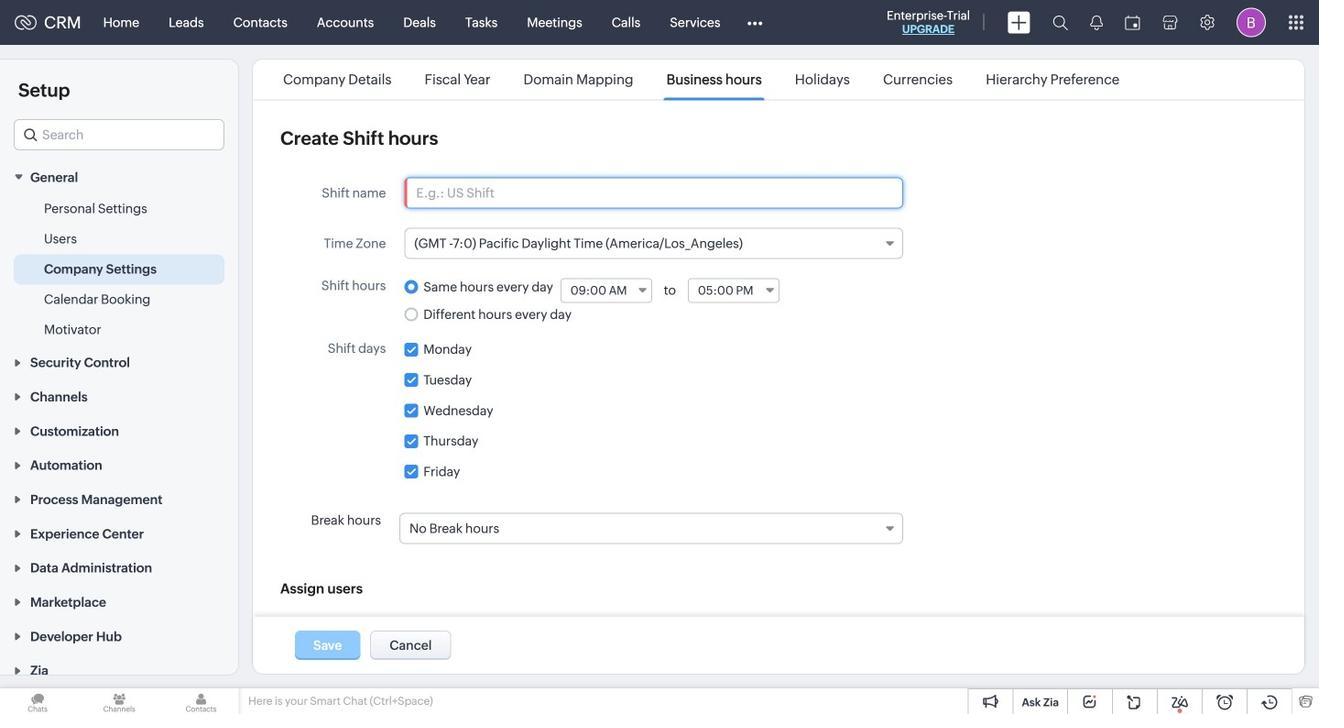 Task type: describe. For each thing, give the bounding box(es) containing it.
none field the search
[[14, 119, 225, 150]]

channels image
[[82, 688, 157, 714]]

logo image
[[15, 15, 37, 30]]

E.g.: US Shift text field
[[405, 178, 903, 208]]

search image
[[1053, 15, 1069, 30]]

signals element
[[1080, 0, 1115, 45]]

calendar image
[[1126, 15, 1141, 30]]

create menu element
[[997, 0, 1042, 44]]



Task type: vqa. For each thing, say whether or not it's contained in the screenshot.
SUMMARY
no



Task type: locate. For each thing, give the bounding box(es) containing it.
None text field
[[689, 279, 779, 302]]

None text field
[[562, 279, 651, 302]]

create menu image
[[1008, 11, 1031, 33]]

profile element
[[1226, 0, 1278, 44]]

list
[[267, 60, 1137, 99]]

Search text field
[[15, 120, 224, 149]]

search element
[[1042, 0, 1080, 45]]

chats image
[[0, 688, 75, 714]]

None field
[[14, 119, 225, 150], [405, 228, 904, 259], [400, 513, 904, 544], [405, 228, 904, 259], [400, 513, 904, 544]]

Other Modules field
[[735, 8, 775, 37]]

region
[[0, 194, 238, 345]]

contacts image
[[164, 688, 239, 714]]

profile image
[[1237, 8, 1267, 37]]

signals image
[[1091, 15, 1104, 30]]



